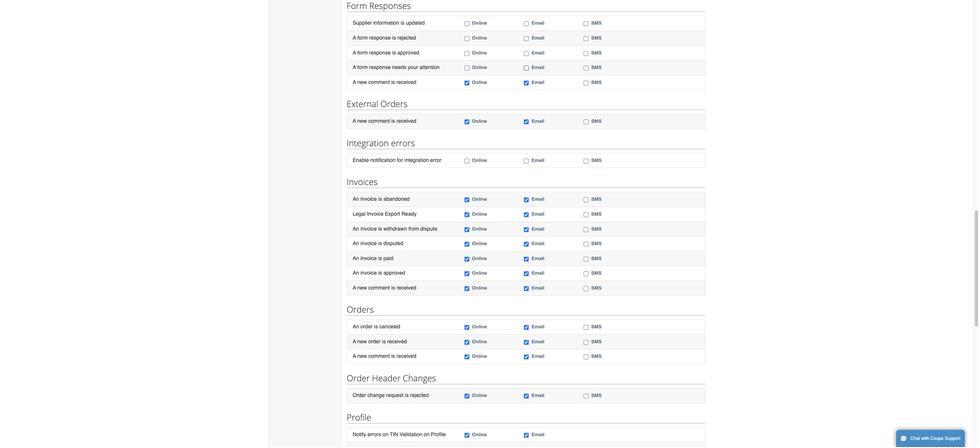 Task type: vqa. For each thing, say whether or not it's contained in the screenshot.
3rd 'invoice' from the bottom of the page
yes



Task type: describe. For each thing, give the bounding box(es) containing it.
10 email from the top
[[532, 226, 545, 232]]

1 horizontal spatial profile
[[431, 432, 446, 438]]

4 a new comment is received from the top
[[353, 354, 417, 360]]

enable
[[353, 157, 369, 163]]

is down an invoice is paid
[[378, 270, 382, 276]]

is down an invoice is approved at the left of page
[[392, 285, 395, 291]]

withdrawn
[[384, 226, 407, 232]]

rejected for a form response is rejected
[[398, 35, 416, 41]]

invoice
[[367, 211, 384, 217]]

a form response is rejected
[[353, 35, 416, 41]]

14 online from the top
[[472, 285, 487, 291]]

3 comment from the top
[[369, 285, 390, 291]]

8 a from the top
[[353, 354, 356, 360]]

1 comment from the top
[[369, 79, 390, 85]]

2 online from the top
[[472, 35, 487, 41]]

paid
[[384, 255, 394, 261]]

2 on from the left
[[424, 432, 430, 438]]

is down supplier information is updated
[[392, 35, 396, 41]]

integration errors
[[347, 137, 415, 149]]

17 email from the top
[[532, 354, 545, 360]]

a form response is approved
[[353, 50, 419, 56]]

received down an invoice is approved at the left of page
[[397, 285, 417, 291]]

integration
[[405, 157, 429, 163]]

dispute
[[421, 226, 437, 232]]

order header changes
[[347, 372, 436, 384]]

1 on from the left
[[383, 432, 389, 438]]

5 email from the top
[[532, 79, 545, 85]]

change
[[368, 393, 385, 399]]

7 a from the top
[[353, 339, 356, 345]]

coupa
[[931, 436, 944, 442]]

export
[[385, 211, 400, 217]]

error
[[430, 157, 442, 163]]

received up integration errors
[[397, 118, 417, 124]]

16 online from the top
[[472, 339, 487, 345]]

for
[[397, 157, 403, 163]]

form for a form response is approved
[[358, 50, 368, 56]]

1 new from the top
[[358, 79, 367, 85]]

form for a form response is rejected
[[358, 35, 368, 41]]

19 email from the top
[[532, 432, 545, 438]]

3 a from the top
[[353, 64, 356, 70]]

is up legal invoice export ready
[[378, 196, 382, 202]]

an invoice is approved
[[353, 270, 405, 276]]

an for an invoice is abandoned
[[353, 196, 359, 202]]

13 online from the top
[[472, 271, 487, 276]]

15 sms from the top
[[591, 324, 602, 330]]

updated
[[406, 20, 425, 26]]

9 email from the top
[[532, 211, 545, 217]]

1 a from the top
[[353, 35, 356, 41]]

invoice for disputed
[[361, 241, 377, 247]]

17 sms from the top
[[591, 354, 602, 360]]

17 online from the top
[[472, 354, 487, 360]]

1 vertical spatial order
[[369, 339, 381, 345]]

6 online from the top
[[472, 119, 487, 124]]

supplier
[[353, 20, 372, 26]]

an invoice is abandoned
[[353, 196, 410, 202]]

16 sms from the top
[[591, 339, 602, 345]]

an invoice is withdrawn from dispute
[[353, 226, 437, 232]]

a new order is received
[[353, 339, 407, 345]]

4 email from the top
[[532, 65, 545, 70]]

attention
[[420, 64, 440, 70]]

11 email from the top
[[532, 241, 545, 247]]

supplier information is updated
[[353, 20, 425, 26]]

errors for integration
[[391, 137, 415, 149]]

canceled
[[380, 324, 401, 330]]

3 email from the top
[[532, 50, 545, 56]]

16 email from the top
[[532, 339, 545, 345]]

with
[[922, 436, 930, 442]]

needs
[[392, 64, 407, 70]]

support
[[945, 436, 961, 442]]

9 sms from the top
[[591, 211, 602, 217]]

1 online from the top
[[472, 20, 487, 26]]

18 sms from the top
[[591, 393, 602, 399]]

10 online from the top
[[472, 226, 487, 232]]

integration
[[347, 137, 389, 149]]

7 email from the top
[[532, 158, 545, 163]]

18 online from the top
[[472, 393, 487, 399]]

response for your
[[369, 64, 391, 70]]

is up an invoice is disputed
[[378, 226, 382, 232]]

3 a new comment is received from the top
[[353, 285, 417, 291]]

received down 'canceled'
[[387, 339, 407, 345]]

response for approved
[[369, 50, 391, 56]]

2 email from the top
[[532, 35, 545, 41]]

15 online from the top
[[472, 324, 487, 330]]

chat with coupa support
[[911, 436, 961, 442]]

6 email from the top
[[532, 119, 545, 124]]

an for an invoice is disputed
[[353, 241, 359, 247]]

4 new from the top
[[358, 339, 367, 345]]

5 new from the top
[[358, 354, 367, 360]]

6 sms from the top
[[591, 119, 602, 124]]

your
[[408, 64, 418, 70]]

2 a from the top
[[353, 50, 356, 56]]



Task type: locate. For each thing, give the bounding box(es) containing it.
3 form from the top
[[358, 64, 368, 70]]

18 email from the top
[[532, 393, 545, 399]]

changes
[[403, 372, 436, 384]]

orders right external
[[381, 98, 408, 110]]

profile up notify
[[347, 412, 371, 423]]

1 an from the top
[[353, 196, 359, 202]]

is right request
[[405, 393, 409, 399]]

chat
[[911, 436, 920, 442]]

7 sms from the top
[[591, 158, 602, 163]]

profile
[[347, 412, 371, 423], [431, 432, 446, 438]]

9 online from the top
[[472, 211, 487, 217]]

10 sms from the top
[[591, 226, 602, 232]]

request
[[386, 393, 404, 399]]

errors up 'for'
[[391, 137, 415, 149]]

an invoice is paid
[[353, 255, 394, 261]]

external
[[347, 98, 378, 110]]

5 sms from the top
[[591, 79, 602, 85]]

abandoned
[[384, 196, 410, 202]]

0 vertical spatial response
[[369, 35, 391, 41]]

on left 'tin'
[[383, 432, 389, 438]]

external orders
[[347, 98, 408, 110]]

an for an invoice is approved
[[353, 270, 359, 276]]

invoice for approved
[[361, 270, 377, 276]]

1 a new comment is received from the top
[[353, 79, 417, 85]]

a new comment is received down the a new order is received
[[353, 354, 417, 360]]

3 new from the top
[[358, 285, 367, 291]]

11 online from the top
[[472, 241, 487, 247]]

0 vertical spatial orders
[[381, 98, 408, 110]]

approved
[[398, 50, 419, 56], [384, 270, 405, 276]]

an for an invoice is withdrawn from dispute
[[353, 226, 359, 232]]

12 online from the top
[[472, 256, 487, 261]]

is down the a new order is received
[[392, 354, 395, 360]]

a form response needs your attention
[[353, 64, 440, 70]]

sms
[[591, 20, 602, 26], [591, 35, 602, 41], [591, 50, 602, 56], [591, 65, 602, 70], [591, 79, 602, 85], [591, 119, 602, 124], [591, 158, 602, 163], [591, 197, 602, 202], [591, 211, 602, 217], [591, 226, 602, 232], [591, 241, 602, 247], [591, 256, 602, 261], [591, 271, 602, 276], [591, 285, 602, 291], [591, 324, 602, 330], [591, 339, 602, 345], [591, 354, 602, 360], [591, 393, 602, 399]]

is up a form response needs your attention
[[392, 50, 396, 56]]

2 vertical spatial response
[[369, 64, 391, 70]]

0 horizontal spatial profile
[[347, 412, 371, 423]]

2 comment from the top
[[369, 118, 390, 124]]

comment down an invoice is approved at the left of page
[[369, 285, 390, 291]]

order up the a new order is received
[[361, 324, 373, 330]]

1 vertical spatial orders
[[347, 304, 374, 316]]

1 response from the top
[[369, 35, 391, 41]]

5 a from the top
[[353, 118, 356, 124]]

order for order header changes
[[347, 372, 370, 384]]

a
[[353, 35, 356, 41], [353, 50, 356, 56], [353, 64, 356, 70], [353, 79, 356, 85], [353, 118, 356, 124], [353, 285, 356, 291], [353, 339, 356, 345], [353, 354, 356, 360]]

0 vertical spatial order
[[347, 372, 370, 384]]

1 sms from the top
[[591, 20, 602, 26]]

order up change
[[347, 372, 370, 384]]

3 online from the top
[[472, 50, 487, 56]]

profile right the validation
[[431, 432, 446, 438]]

new down an invoice is approved at the left of page
[[358, 285, 367, 291]]

0 vertical spatial rejected
[[398, 35, 416, 41]]

15 email from the top
[[532, 324, 545, 330]]

comment down the a new order is received
[[369, 354, 390, 360]]

received up the changes
[[397, 354, 417, 360]]

order
[[347, 372, 370, 384], [353, 393, 366, 399]]

an invoice is disputed
[[353, 241, 403, 247]]

4 comment from the top
[[369, 354, 390, 360]]

rejected down updated
[[398, 35, 416, 41]]

enable notification for integration error
[[353, 157, 442, 163]]

rejected
[[398, 35, 416, 41], [410, 393, 429, 399]]

an down an invoice is paid
[[353, 270, 359, 276]]

invoices
[[347, 176, 378, 188]]

2 response from the top
[[369, 50, 391, 56]]

2 an from the top
[[353, 226, 359, 232]]

0 horizontal spatial errors
[[368, 432, 381, 438]]

new down an order is canceled
[[358, 339, 367, 345]]

received
[[397, 79, 417, 85], [397, 118, 417, 124], [397, 285, 417, 291], [387, 339, 407, 345], [397, 354, 417, 360]]

notify errors on tin validation on profile
[[353, 432, 446, 438]]

3 an from the top
[[353, 241, 359, 247]]

1 vertical spatial errors
[[368, 432, 381, 438]]

19 online from the top
[[472, 432, 487, 438]]

is left disputed
[[378, 241, 382, 247]]

11 sms from the top
[[591, 241, 602, 247]]

chat with coupa support button
[[897, 430, 965, 448]]

invoice down "invoice"
[[361, 226, 377, 232]]

order down an order is canceled
[[369, 339, 381, 345]]

notify
[[353, 432, 366, 438]]

response
[[369, 35, 391, 41], [369, 50, 391, 56], [369, 64, 391, 70]]

2 a new comment is received from the top
[[353, 118, 417, 124]]

received down "your"
[[397, 79, 417, 85]]

an down an invoice is disputed
[[353, 255, 359, 261]]

comment down external orders at the top left of page
[[369, 118, 390, 124]]

errors for notify
[[368, 432, 381, 438]]

order change request is rejected
[[353, 393, 429, 399]]

order
[[361, 324, 373, 330], [369, 339, 381, 345]]

from
[[409, 226, 419, 232]]

response for rejected
[[369, 35, 391, 41]]

0 horizontal spatial on
[[383, 432, 389, 438]]

1 horizontal spatial errors
[[391, 137, 415, 149]]

4 invoice from the top
[[361, 255, 377, 261]]

0 horizontal spatial orders
[[347, 304, 374, 316]]

13 email from the top
[[532, 271, 545, 276]]

an order is canceled
[[353, 324, 401, 330]]

validation
[[400, 432, 422, 438]]

information
[[374, 20, 399, 26]]

3 invoice from the top
[[361, 241, 377, 247]]

ready
[[402, 211, 417, 217]]

an for an invoice is paid
[[353, 255, 359, 261]]

form down supplier
[[358, 35, 368, 41]]

7 online from the top
[[472, 158, 487, 163]]

invoice up an invoice is paid
[[361, 241, 377, 247]]

comment
[[369, 79, 390, 85], [369, 118, 390, 124], [369, 285, 390, 291], [369, 354, 390, 360]]

2 new from the top
[[358, 118, 367, 124]]

5 online from the top
[[472, 79, 487, 85]]

approved down paid
[[384, 270, 405, 276]]

is
[[401, 20, 405, 26], [392, 35, 396, 41], [392, 50, 396, 56], [392, 79, 395, 85], [392, 118, 395, 124], [378, 196, 382, 202], [378, 226, 382, 232], [378, 241, 382, 247], [378, 255, 382, 261], [378, 270, 382, 276], [392, 285, 395, 291], [374, 324, 378, 330], [382, 339, 386, 345], [392, 354, 395, 360], [405, 393, 409, 399]]

orders
[[381, 98, 408, 110], [347, 304, 374, 316]]

notification
[[371, 157, 396, 163]]

invoice up "invoice"
[[361, 196, 377, 202]]

0 vertical spatial approved
[[398, 50, 419, 56]]

5 an from the top
[[353, 270, 359, 276]]

tin
[[390, 432, 398, 438]]

1 horizontal spatial on
[[424, 432, 430, 438]]

1 form from the top
[[358, 35, 368, 41]]

rejected for order change request is rejected
[[410, 393, 429, 399]]

form down "a form response is approved"
[[358, 64, 368, 70]]

2 invoice from the top
[[361, 226, 377, 232]]

8 sms from the top
[[591, 197, 602, 202]]

2 sms from the top
[[591, 35, 602, 41]]

new down the a new order is received
[[358, 354, 367, 360]]

legal
[[353, 211, 366, 217]]

disputed
[[384, 241, 403, 247]]

1 horizontal spatial orders
[[381, 98, 408, 110]]

None checkbox
[[465, 21, 470, 26], [524, 21, 529, 26], [465, 36, 470, 41], [465, 51, 470, 56], [584, 51, 589, 56], [465, 66, 470, 71], [465, 81, 470, 85], [465, 120, 470, 125], [524, 120, 529, 125], [584, 120, 589, 125], [524, 198, 529, 203], [584, 198, 589, 203], [465, 213, 470, 217], [524, 213, 529, 217], [584, 213, 589, 217], [465, 227, 470, 232], [584, 227, 589, 232], [584, 242, 589, 247], [584, 257, 589, 262], [465, 286, 470, 291], [465, 326, 470, 330], [524, 326, 529, 330], [584, 326, 589, 330], [524, 340, 529, 345], [524, 355, 529, 360], [584, 355, 589, 360], [465, 394, 470, 399], [524, 394, 529, 399], [584, 394, 589, 399], [465, 433, 470, 438], [465, 21, 470, 26], [524, 21, 529, 26], [465, 36, 470, 41], [465, 51, 470, 56], [584, 51, 589, 56], [465, 66, 470, 71], [465, 81, 470, 85], [465, 120, 470, 125], [524, 120, 529, 125], [584, 120, 589, 125], [524, 198, 529, 203], [584, 198, 589, 203], [465, 213, 470, 217], [524, 213, 529, 217], [584, 213, 589, 217], [465, 227, 470, 232], [584, 227, 589, 232], [584, 242, 589, 247], [584, 257, 589, 262], [465, 286, 470, 291], [465, 326, 470, 330], [524, 326, 529, 330], [584, 326, 589, 330], [524, 340, 529, 345], [524, 355, 529, 360], [584, 355, 589, 360], [465, 394, 470, 399], [524, 394, 529, 399], [584, 394, 589, 399], [465, 433, 470, 438]]

8 email from the top
[[532, 197, 545, 202]]

is down 'canceled'
[[382, 339, 386, 345]]

orders up an order is canceled
[[347, 304, 374, 316]]

invoice for paid
[[361, 255, 377, 261]]

5 invoice from the top
[[361, 270, 377, 276]]

4 online from the top
[[472, 65, 487, 70]]

1 vertical spatial rejected
[[410, 393, 429, 399]]

order left change
[[353, 393, 366, 399]]

comment up external orders at the top left of page
[[369, 79, 390, 85]]

invoice for abandoned
[[361, 196, 377, 202]]

a new comment is received down a form response needs your attention
[[353, 79, 417, 85]]

4 a from the top
[[353, 79, 356, 85]]

3 sms from the top
[[591, 50, 602, 56]]

new up external
[[358, 79, 367, 85]]

0 vertical spatial errors
[[391, 137, 415, 149]]

1 vertical spatial response
[[369, 50, 391, 56]]

1 email from the top
[[532, 20, 545, 26]]

form for a form response needs your attention
[[358, 64, 368, 70]]

8 online from the top
[[472, 197, 487, 202]]

an up an invoice is paid
[[353, 241, 359, 247]]

on right the validation
[[424, 432, 430, 438]]

an for an order is canceled
[[353, 324, 359, 330]]

1 vertical spatial order
[[353, 393, 366, 399]]

approved up "your"
[[398, 50, 419, 56]]

a new comment is received down an invoice is approved at the left of page
[[353, 285, 417, 291]]

is left 'canceled'
[[374, 324, 378, 330]]

a new comment is received down external orders at the top left of page
[[353, 118, 417, 124]]

1 vertical spatial form
[[358, 50, 368, 56]]

is left paid
[[378, 255, 382, 261]]

0 vertical spatial order
[[361, 324, 373, 330]]

response up "a form response is approved"
[[369, 35, 391, 41]]

on
[[383, 432, 389, 438], [424, 432, 430, 438]]

14 sms from the top
[[591, 285, 602, 291]]

response down a form response is rejected
[[369, 50, 391, 56]]

6 an from the top
[[353, 324, 359, 330]]

6 a from the top
[[353, 285, 356, 291]]

form
[[358, 35, 368, 41], [358, 50, 368, 56], [358, 64, 368, 70]]

order for order change request is rejected
[[353, 393, 366, 399]]

an up 'legal'
[[353, 196, 359, 202]]

invoice down an invoice is disputed
[[361, 255, 377, 261]]

3 response from the top
[[369, 64, 391, 70]]

invoice
[[361, 196, 377, 202], [361, 226, 377, 232], [361, 241, 377, 247], [361, 255, 377, 261], [361, 270, 377, 276]]

form down a form response is rejected
[[358, 50, 368, 56]]

legal invoice export ready
[[353, 211, 417, 217]]

an
[[353, 196, 359, 202], [353, 226, 359, 232], [353, 241, 359, 247], [353, 255, 359, 261], [353, 270, 359, 276], [353, 324, 359, 330]]

a new comment is received
[[353, 79, 417, 85], [353, 118, 417, 124], [353, 285, 417, 291], [353, 354, 417, 360]]

14 email from the top
[[532, 285, 545, 291]]

errors
[[391, 137, 415, 149], [368, 432, 381, 438]]

new
[[358, 79, 367, 85], [358, 118, 367, 124], [358, 285, 367, 291], [358, 339, 367, 345], [358, 354, 367, 360]]

1 invoice from the top
[[361, 196, 377, 202]]

is left updated
[[401, 20, 405, 26]]

email
[[532, 20, 545, 26], [532, 35, 545, 41], [532, 50, 545, 56], [532, 65, 545, 70], [532, 79, 545, 85], [532, 119, 545, 124], [532, 158, 545, 163], [532, 197, 545, 202], [532, 211, 545, 217], [532, 226, 545, 232], [532, 241, 545, 247], [532, 256, 545, 261], [532, 271, 545, 276], [532, 285, 545, 291], [532, 324, 545, 330], [532, 339, 545, 345], [532, 354, 545, 360], [532, 393, 545, 399], [532, 432, 545, 438]]

online
[[472, 20, 487, 26], [472, 35, 487, 41], [472, 50, 487, 56], [472, 65, 487, 70], [472, 79, 487, 85], [472, 119, 487, 124], [472, 158, 487, 163], [472, 197, 487, 202], [472, 211, 487, 217], [472, 226, 487, 232], [472, 241, 487, 247], [472, 256, 487, 261], [472, 271, 487, 276], [472, 285, 487, 291], [472, 324, 487, 330], [472, 339, 487, 345], [472, 354, 487, 360], [472, 393, 487, 399], [472, 432, 487, 438]]

is down a form response needs your attention
[[392, 79, 395, 85]]

12 email from the top
[[532, 256, 545, 261]]

0 vertical spatial profile
[[347, 412, 371, 423]]

None checkbox
[[584, 21, 589, 26], [524, 36, 529, 41], [584, 36, 589, 41], [524, 51, 529, 56], [524, 66, 529, 71], [584, 66, 589, 71], [524, 81, 529, 85], [584, 81, 589, 85], [465, 159, 470, 164], [524, 159, 529, 164], [584, 159, 589, 164], [465, 198, 470, 203], [524, 227, 529, 232], [465, 242, 470, 247], [524, 242, 529, 247], [465, 257, 470, 262], [524, 257, 529, 262], [465, 272, 470, 277], [524, 272, 529, 277], [584, 272, 589, 277], [524, 286, 529, 291], [584, 286, 589, 291], [465, 340, 470, 345], [584, 340, 589, 345], [465, 355, 470, 360], [524, 433, 529, 438], [584, 21, 589, 26], [524, 36, 529, 41], [584, 36, 589, 41], [524, 51, 529, 56], [524, 66, 529, 71], [584, 66, 589, 71], [524, 81, 529, 85], [584, 81, 589, 85], [465, 159, 470, 164], [524, 159, 529, 164], [584, 159, 589, 164], [465, 198, 470, 203], [524, 227, 529, 232], [465, 242, 470, 247], [524, 242, 529, 247], [465, 257, 470, 262], [524, 257, 529, 262], [465, 272, 470, 277], [524, 272, 529, 277], [584, 272, 589, 277], [524, 286, 529, 291], [584, 286, 589, 291], [465, 340, 470, 345], [584, 340, 589, 345], [465, 355, 470, 360], [524, 433, 529, 438]]

1 vertical spatial profile
[[431, 432, 446, 438]]

errors right notify
[[368, 432, 381, 438]]

4 sms from the top
[[591, 65, 602, 70]]

12 sms from the top
[[591, 256, 602, 261]]

header
[[372, 372, 401, 384]]

0 vertical spatial form
[[358, 35, 368, 41]]

new down external
[[358, 118, 367, 124]]

1 vertical spatial approved
[[384, 270, 405, 276]]

invoice for withdrawn
[[361, 226, 377, 232]]

4 an from the top
[[353, 255, 359, 261]]

response down "a form response is approved"
[[369, 64, 391, 70]]

invoice down an invoice is paid
[[361, 270, 377, 276]]

is down external orders at the top left of page
[[392, 118, 395, 124]]

rejected down the changes
[[410, 393, 429, 399]]

an down 'legal'
[[353, 226, 359, 232]]

13 sms from the top
[[591, 271, 602, 276]]

an up the a new order is received
[[353, 324, 359, 330]]

2 vertical spatial form
[[358, 64, 368, 70]]

2 form from the top
[[358, 50, 368, 56]]



